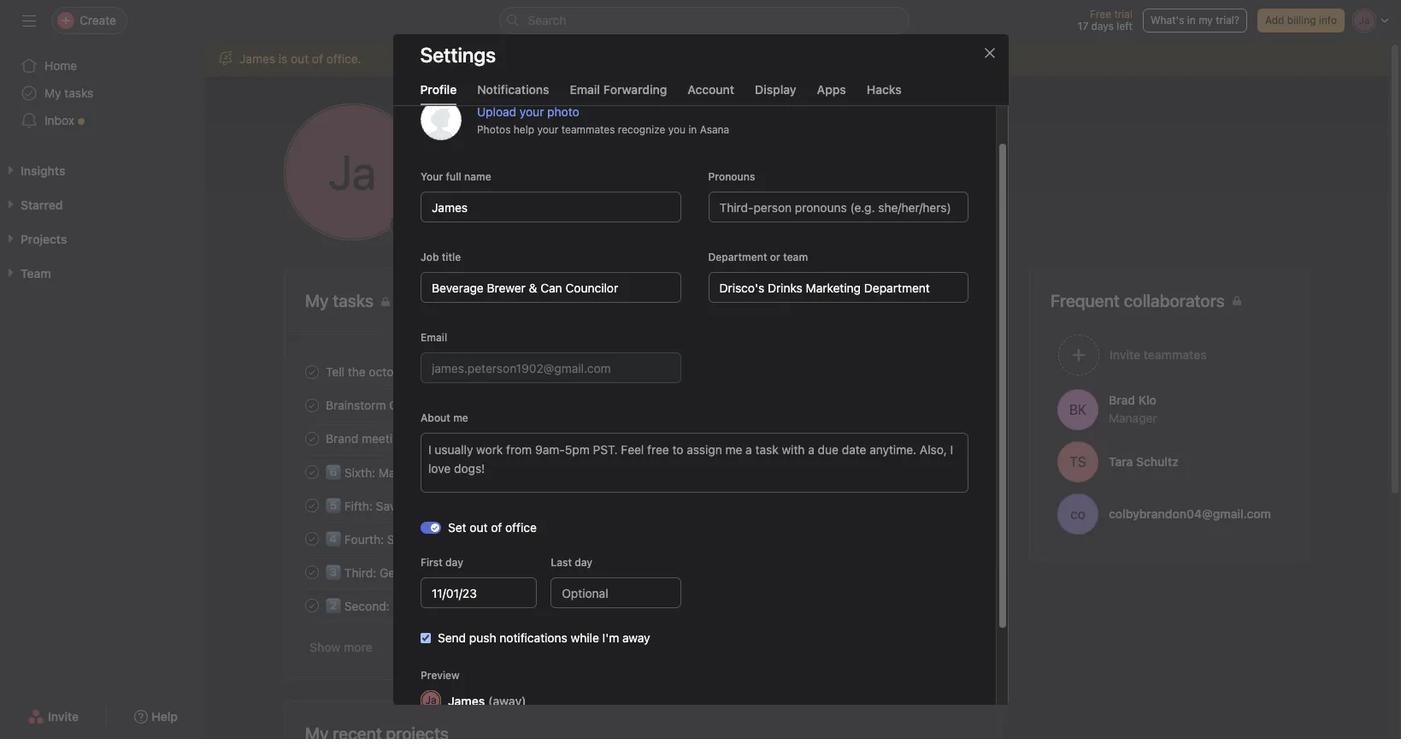 Task type: describe. For each thing, give the bounding box(es) containing it.
save
[[376, 499, 403, 513]]

top
[[432, 532, 450, 547]]

2️⃣ second: find the layout that's right for you
[[326, 599, 579, 613]]

settings
[[420, 43, 496, 67]]

set out of office
[[448, 520, 537, 535]]

show
[[310, 640, 341, 654]]

completed checkbox for 2️⃣
[[302, 595, 322, 615]]

3️⃣ third: get organized with sections
[[326, 565, 534, 580]]

2️⃣
[[326, 599, 341, 613]]

completed checkbox for 5️⃣
[[302, 495, 322, 515]]

octopus
[[369, 364, 414, 379]]

you for photo
[[668, 123, 686, 136]]

or
[[770, 251, 780, 263]]

view all tasks button
[[900, 289, 981, 313]]

layout
[[441, 599, 474, 613]]

sections
[[487, 565, 534, 580]]

&
[[566, 166, 574, 181]]

in inside button
[[1188, 14, 1196, 27]]

5️⃣
[[326, 499, 341, 513]]

I usually work from 9am-5pm PST. Feel free to assign me a task with a due date anytime. Also, I love dogs! text field
[[420, 433, 969, 493]]

set out of office switch
[[420, 521, 441, 533]]

completed image for brand
[[302, 428, 322, 449]]

cola
[[445, 398, 470, 412]]

your
[[420, 170, 443, 183]]

manager
[[1109, 410, 1158, 425]]

drinks for drisco's drinks
[[906, 432, 937, 444]]

completed checkbox for brand
[[302, 428, 322, 449]]

job title
[[420, 251, 461, 263]]

find
[[393, 599, 417, 613]]

–
[[960, 432, 966, 445]]

brainstorm
[[326, 398, 386, 412]]

first
[[420, 556, 442, 569]]

6️⃣
[[326, 465, 341, 480]]

show more button
[[305, 632, 377, 663]]

pronouns
[[708, 170, 755, 183]]

hacks button
[[867, 82, 902, 105]]

view
[[908, 294, 931, 307]]

fourth:
[[345, 532, 384, 547]]

department or team
[[708, 251, 808, 263]]

bk
[[1070, 402, 1087, 417]]

3️⃣
[[326, 565, 341, 580]]

make
[[379, 465, 408, 480]]

james for james
[[452, 118, 529, 150]]

(away)
[[488, 693, 526, 708]]

edit profile
[[463, 204, 522, 219]]

completed checkbox for tell
[[302, 361, 322, 382]]

all
[[934, 294, 945, 307]]

tell
[[326, 364, 345, 379]]

incoming
[[468, 532, 518, 547]]

brand
[[326, 431, 359, 446]]

notifications
[[477, 82, 550, 97]]

colbybrandon04@gmail.com
[[1109, 506, 1272, 520]]

free trial 17 days left
[[1078, 8, 1133, 33]]

home link
[[10, 52, 195, 80]]

you for find
[[560, 599, 579, 613]]

sixth:
[[345, 465, 376, 480]]

1 horizontal spatial out
[[469, 520, 487, 535]]

my tasks
[[44, 86, 94, 100]]

by
[[433, 499, 447, 513]]

30
[[968, 465, 981, 478]]

billing
[[1288, 14, 1317, 27]]

day for first day
[[445, 556, 463, 569]]

in inside upload your photo photos help your teammates recognize you in asana
[[688, 123, 697, 136]]

edit
[[463, 204, 484, 219]]

upload
[[477, 104, 516, 118]]

ts
[[1070, 454, 1087, 469]]

completed image for 2️⃣
[[302, 595, 322, 615]]

james is out of office.
[[239, 51, 361, 66]]

add about me button
[[897, 159, 1001, 189]]

0 horizontal spatial in
[[525, 499, 535, 513]]

drisco's drinks
[[864, 432, 937, 444]]

inbox
[[44, 113, 74, 127]]

my tasks link
[[10, 80, 195, 107]]

last
[[551, 556, 572, 569]]

full
[[446, 170, 461, 183]]

completed checkbox for 6️⃣
[[302, 461, 322, 482]]

is
[[279, 51, 288, 66]]

my tasks
[[305, 291, 374, 310]]

completed image for 6️⃣
[[302, 461, 322, 482]]

right
[[512, 599, 538, 613]]

drisco's for drisco's drinks marketing department
[[679, 166, 724, 181]]

james for james is out of office.
[[239, 51, 275, 66]]

0 vertical spatial team
[[783, 251, 808, 263]]

tell the octopus you love them
[[326, 364, 494, 379]]

brad klo manager
[[1109, 392, 1158, 425]]

0 horizontal spatial of
[[312, 51, 323, 66]]

get
[[380, 565, 400, 580]]

1 vertical spatial your
[[537, 123, 558, 136]]

job
[[420, 251, 439, 263]]

drisco's drinks marketing department
[[679, 166, 890, 181]]

brewer
[[524, 166, 563, 181]]

more
[[344, 640, 373, 654]]

add billing info
[[1266, 14, 1338, 27]]

tasks inside global element
[[64, 86, 94, 100]]

view all tasks
[[908, 294, 973, 307]]

close image
[[983, 46, 997, 60]]

office
[[505, 520, 537, 535]]

trial
[[1115, 8, 1133, 21]]

recognize
[[618, 123, 665, 136]]

councilor
[[603, 166, 655, 181]]

invite
[[48, 709, 79, 724]]

preview
[[420, 669, 459, 682]]

0 horizontal spatial out
[[291, 51, 309, 66]]

oct for oct 30
[[948, 465, 965, 478]]

0 vertical spatial your
[[520, 104, 544, 118]]

oct 25 – 27
[[924, 432, 981, 445]]

collaborating
[[450, 499, 522, 513]]

email for email forwarding
[[570, 82, 600, 97]]

teammates
[[561, 123, 615, 136]]

the for second:
[[420, 599, 438, 613]]

first day
[[420, 556, 463, 569]]



Task type: locate. For each thing, give the bounding box(es) containing it.
of right top
[[454, 532, 465, 547]]

2 vertical spatial in
[[525, 499, 535, 513]]

3 completed checkbox from the top
[[302, 528, 322, 549]]

0 horizontal spatial email
[[420, 331, 447, 344]]

on
[[415, 532, 429, 547]]

0 horizontal spatial oct
[[924, 432, 942, 445]]

add billing info button
[[1258, 9, 1345, 33]]

completed checkbox for brainstorm
[[302, 395, 322, 415]]

3 completed checkbox from the top
[[302, 428, 322, 449]]

1 completed image from the top
[[302, 361, 322, 382]]

1 completed image from the top
[[302, 428, 322, 449]]

with down about at the bottom left of page
[[410, 431, 433, 446]]

0 horizontal spatial department
[[708, 251, 767, 263]]

0 horizontal spatial add
[[918, 166, 941, 181]]

completed checkbox left brainstorm
[[302, 395, 322, 415]]

completed image for 5️⃣
[[302, 495, 322, 515]]

of down collaborating at the bottom left
[[491, 520, 502, 535]]

1 vertical spatial ja
[[425, 694, 436, 706]]

drisco's left 25
[[864, 432, 903, 444]]

work right make
[[412, 465, 438, 480]]

1 horizontal spatial drinks
[[906, 432, 937, 444]]

out right is
[[291, 51, 309, 66]]

1 completed checkbox from the top
[[302, 361, 322, 382]]

me right about at the bottom left of page
[[453, 411, 468, 424]]

1 vertical spatial drinks
[[906, 432, 937, 444]]

completed image for tell
[[302, 361, 322, 382]]

of left office.
[[312, 51, 323, 66]]

add about me
[[918, 166, 997, 181]]

add left about
[[918, 166, 941, 181]]

0 horizontal spatial me
[[453, 411, 468, 424]]

ja inside ja button
[[328, 144, 376, 200]]

them
[[466, 364, 494, 379]]

completed image left brand
[[302, 428, 322, 449]]

drisco's drinks link
[[857, 430, 937, 447]]

0 horizontal spatial you
[[417, 364, 437, 379]]

1 horizontal spatial department
[[824, 166, 890, 181]]

oct left the 30
[[948, 465, 965, 478]]

my
[[44, 86, 61, 100]]

out
[[291, 51, 309, 66], [469, 520, 487, 535]]

day right 'last'
[[575, 556, 592, 569]]

in down the account button
[[688, 123, 697, 136]]

0 vertical spatial with
[[410, 431, 433, 446]]

oct
[[924, 432, 942, 445], [948, 465, 965, 478]]

in left my
[[1188, 14, 1196, 27]]

1 horizontal spatial me
[[980, 166, 997, 181]]

department up third-person pronouns (e.g. she/her/hers) text box
[[824, 166, 890, 181]]

27
[[969, 432, 981, 445]]

in
[[1188, 14, 1196, 27], [688, 123, 697, 136], [525, 499, 535, 513]]

1 horizontal spatial oct
[[948, 465, 965, 478]]

1 vertical spatial marketing
[[457, 431, 512, 446]]

marketing down flavors
[[457, 431, 512, 446]]

notifications
[[499, 630, 567, 645]]

asana up 'last'
[[538, 499, 572, 513]]

with up the layout
[[461, 565, 484, 580]]

your up help
[[520, 104, 544, 118]]

oct left 25
[[924, 432, 942, 445]]

photo
[[547, 104, 579, 118]]

completed checkbox left 3️⃣
[[302, 562, 322, 582]]

in up office
[[525, 499, 535, 513]]

oct for oct 25 – 27
[[924, 432, 942, 445]]

completed checkbox left brand
[[302, 428, 322, 449]]

6 completed image from the top
[[302, 595, 322, 615]]

fifth:
[[345, 499, 373, 513]]

oct 30
[[948, 465, 981, 478]]

1 horizontal spatial drisco's
[[864, 432, 903, 444]]

0 vertical spatial oct
[[924, 432, 942, 445]]

0 horizontal spatial drisco's
[[679, 166, 724, 181]]

completed image left brainstorm
[[302, 395, 322, 415]]

Completed checkbox
[[302, 361, 322, 382], [302, 395, 322, 415], [302, 428, 322, 449], [302, 562, 322, 582]]

0 horizontal spatial drinks
[[728, 166, 763, 181]]

tasks inside button
[[948, 294, 973, 307]]

email for email
[[420, 331, 447, 344]]

drinks up department or team
[[728, 166, 763, 181]]

you right 'for'
[[560, 599, 579, 613]]

1 horizontal spatial email
[[570, 82, 600, 97]]

Third-person pronouns (e.g. she/her/hers) text field
[[708, 192, 969, 222]]

completed image
[[302, 428, 322, 449], [302, 461, 322, 482], [302, 495, 322, 515], [302, 528, 322, 549], [302, 562, 322, 582], [302, 595, 322, 615]]

completed checkbox for 4️⃣
[[302, 528, 322, 549]]

completed checkbox left 5️⃣
[[302, 495, 322, 515]]

1 vertical spatial work
[[521, 532, 548, 547]]

completed image left 3️⃣
[[302, 562, 322, 582]]

1 vertical spatial department
[[708, 251, 767, 263]]

completed checkbox left the 'tell'
[[302, 361, 322, 382]]

meeting
[[362, 431, 407, 446]]

james left is
[[239, 51, 275, 66]]

2 completed image from the top
[[302, 461, 322, 482]]

department left or
[[708, 251, 767, 263]]

0 vertical spatial me
[[980, 166, 997, 181]]

5️⃣ fifth: save time by collaborating in asana
[[326, 499, 572, 513]]

4 completed checkbox from the top
[[302, 595, 322, 615]]

drisco's
[[679, 166, 724, 181], [864, 432, 903, 444]]

global element
[[0, 42, 205, 145]]

away
[[622, 630, 650, 645]]

0 vertical spatial tasks
[[64, 86, 94, 100]]

0 vertical spatial email
[[570, 82, 600, 97]]

1 vertical spatial with
[[461, 565, 484, 580]]

my
[[1199, 14, 1214, 27]]

2 completed checkbox from the top
[[302, 395, 322, 415]]

drisco's for drisco's drinks
[[864, 432, 903, 444]]

3 completed image from the top
[[302, 495, 322, 515]]

day for last day
[[575, 556, 592, 569]]

tasks right my
[[64, 86, 94, 100]]

0 vertical spatial add
[[1266, 14, 1285, 27]]

0 vertical spatial out
[[291, 51, 309, 66]]

you inside upload your photo photos help your teammates recognize you in asana
[[668, 123, 686, 136]]

can
[[578, 166, 599, 181]]

oct 30 button
[[948, 465, 981, 478]]

completed checkbox left 2️⃣
[[302, 595, 322, 615]]

stay
[[387, 532, 412, 547]]

out right set
[[469, 520, 487, 535]]

search list box
[[499, 7, 910, 34]]

james (away)
[[448, 693, 526, 708]]

0 vertical spatial work
[[412, 465, 438, 480]]

1 vertical spatial in
[[688, 123, 697, 136]]

completed image left 2️⃣
[[302, 595, 322, 615]]

1 vertical spatial asana
[[538, 499, 572, 513]]

drinks
[[728, 166, 763, 181], [906, 432, 937, 444]]

home
[[44, 58, 77, 73]]

james up beverage
[[452, 118, 529, 150]]

1 horizontal spatial in
[[688, 123, 697, 136]]

1 vertical spatial add
[[918, 166, 941, 181]]

photos
[[477, 123, 511, 136]]

about
[[420, 411, 450, 424]]

drinks left 25
[[906, 432, 937, 444]]

1 horizontal spatial day
[[575, 556, 592, 569]]

of
[[312, 51, 323, 66], [491, 520, 502, 535], [454, 532, 465, 547]]

email
[[570, 82, 600, 97], [420, 331, 447, 344]]

1 horizontal spatial team
[[783, 251, 808, 263]]

1 vertical spatial team
[[516, 431, 543, 446]]

work up "sections"
[[521, 532, 548, 547]]

day
[[445, 556, 463, 569], [575, 556, 592, 569]]

1 vertical spatial you
[[417, 364, 437, 379]]

1 completed checkbox from the top
[[302, 461, 322, 482]]

the
[[348, 364, 366, 379], [436, 431, 454, 446], [420, 599, 438, 613]]

frequent collaborators
[[1051, 291, 1225, 310]]

me right about
[[980, 166, 997, 181]]

email forwarding button
[[570, 82, 667, 105]]

1 horizontal spatial of
[[454, 532, 465, 547]]

1 vertical spatial james
[[452, 118, 529, 150]]

manageable
[[442, 465, 509, 480]]

Completed checkbox
[[302, 461, 322, 482], [302, 495, 322, 515], [302, 528, 322, 549], [302, 595, 322, 615]]

work
[[412, 465, 438, 480], [521, 532, 548, 547]]

0 horizontal spatial ja
[[328, 144, 376, 200]]

james for james (away)
[[448, 693, 485, 708]]

your
[[520, 104, 544, 118], [537, 123, 558, 136]]

0 vertical spatial marketing
[[766, 166, 821, 181]]

None text field
[[420, 192, 681, 222], [708, 272, 969, 303], [420, 352, 681, 383], [420, 577, 537, 608], [420, 192, 681, 222], [708, 272, 969, 303], [420, 352, 681, 383], [420, 577, 537, 608]]

that's
[[478, 599, 509, 613]]

1 horizontal spatial asana
[[700, 123, 729, 136]]

ja
[[328, 144, 376, 200], [425, 694, 436, 706]]

ja down preview
[[425, 694, 436, 706]]

send push notifications while i'm away
[[437, 630, 650, 645]]

the right the find
[[420, 599, 438, 613]]

james down preview
[[448, 693, 485, 708]]

None text field
[[420, 272, 681, 303]]

0 horizontal spatial marketing
[[457, 431, 512, 446]]

info
[[1320, 14, 1338, 27]]

while
[[571, 630, 599, 645]]

1 vertical spatial out
[[469, 520, 487, 535]]

free
[[1091, 8, 1112, 21]]

1 vertical spatial tasks
[[948, 294, 973, 307]]

notifications button
[[477, 82, 550, 105]]

2 vertical spatial james
[[448, 693, 485, 708]]

2 vertical spatial you
[[560, 599, 579, 613]]

2 horizontal spatial in
[[1188, 14, 1196, 27]]

asana down the account button
[[700, 123, 729, 136]]

add for add about me
[[918, 166, 941, 181]]

me inside button
[[980, 166, 997, 181]]

upload your photo button
[[477, 104, 579, 118]]

2 completed checkbox from the top
[[302, 495, 322, 515]]

you right recognize
[[668, 123, 686, 136]]

0 vertical spatial completed image
[[302, 361, 322, 382]]

team right or
[[783, 251, 808, 263]]

0 vertical spatial department
[[824, 166, 890, 181]]

Optional text field
[[551, 577, 681, 608]]

trial?
[[1216, 14, 1240, 27]]

upload new photo image
[[420, 99, 461, 140]]

0 horizontal spatial tasks
[[64, 86, 94, 100]]

brad klo
[[1109, 392, 1157, 407]]

drisco's right councilor
[[679, 166, 724, 181]]

2 completed image from the top
[[302, 395, 322, 415]]

1 day from the left
[[445, 556, 463, 569]]

completed image
[[302, 361, 322, 382], [302, 395, 322, 415]]

search button
[[499, 7, 910, 34]]

1 horizontal spatial add
[[1266, 14, 1285, 27]]

completed image left 6️⃣
[[302, 461, 322, 482]]

2 horizontal spatial of
[[491, 520, 502, 535]]

1 vertical spatial me
[[453, 411, 468, 424]]

hide sidebar image
[[22, 14, 36, 27]]

0 vertical spatial drinks
[[728, 166, 763, 181]]

4 completed image from the top
[[302, 528, 322, 549]]

Send push notifications while I'm away checkbox
[[420, 633, 431, 643]]

show more
[[310, 640, 373, 654]]

email inside button
[[570, 82, 600, 97]]

profile button
[[420, 82, 457, 105]]

1 vertical spatial drisco's
[[864, 432, 903, 444]]

the for meeting
[[436, 431, 454, 446]]

organized
[[403, 565, 457, 580]]

1 horizontal spatial marketing
[[766, 166, 821, 181]]

team up collaborating at the bottom left
[[516, 431, 543, 446]]

1 vertical spatial the
[[436, 431, 454, 446]]

0 horizontal spatial asana
[[538, 499, 572, 513]]

completed image left 4️⃣
[[302, 528, 322, 549]]

what's in my trial? button
[[1144, 9, 1248, 33]]

0 vertical spatial in
[[1188, 14, 1196, 27]]

add left billing
[[1266, 14, 1285, 27]]

25
[[945, 432, 957, 445]]

1 horizontal spatial ja
[[425, 694, 436, 706]]

edit profile button
[[452, 196, 533, 227]]

completed checkbox left 6️⃣
[[302, 461, 322, 482]]

0 vertical spatial james
[[239, 51, 275, 66]]

2 vertical spatial the
[[420, 599, 438, 613]]

team
[[783, 251, 808, 263], [516, 431, 543, 446]]

completed image for 4️⃣
[[302, 528, 322, 549]]

completed checkbox left 4️⃣
[[302, 528, 322, 549]]

email up photo
[[570, 82, 600, 97]]

0 vertical spatial the
[[348, 364, 366, 379]]

0 vertical spatial drisco's
[[679, 166, 724, 181]]

0 horizontal spatial with
[[410, 431, 433, 446]]

0 vertical spatial you
[[668, 123, 686, 136]]

day right first
[[445, 556, 463, 569]]

1 vertical spatial email
[[420, 331, 447, 344]]

0 horizontal spatial team
[[516, 431, 543, 446]]

tasks right the all
[[948, 294, 973, 307]]

send
[[437, 630, 466, 645]]

1 vertical spatial completed image
[[302, 395, 322, 415]]

california
[[389, 398, 442, 412]]

0 horizontal spatial work
[[412, 465, 438, 480]]

ja left your
[[328, 144, 376, 200]]

1 horizontal spatial you
[[560, 599, 579, 613]]

1 horizontal spatial work
[[521, 532, 548, 547]]

asana inside upload your photo photos help your teammates recognize you in asana
[[700, 123, 729, 136]]

brainstorm california cola flavors
[[326, 398, 510, 412]]

1 horizontal spatial with
[[461, 565, 484, 580]]

2 horizontal spatial you
[[668, 123, 686, 136]]

1 vertical spatial oct
[[948, 465, 965, 478]]

add
[[1266, 14, 1285, 27], [918, 166, 941, 181]]

your down photo
[[537, 123, 558, 136]]

beverage brewer & can councilor
[[469, 166, 655, 181]]

0 vertical spatial ja
[[328, 144, 376, 200]]

completed checkbox for 3️⃣
[[302, 562, 322, 582]]

1 horizontal spatial tasks
[[948, 294, 973, 307]]

completed image left 5️⃣
[[302, 495, 322, 515]]

marketing up third-person pronouns (e.g. she/her/hers) text box
[[766, 166, 821, 181]]

add for add billing info
[[1266, 14, 1285, 27]]

hacks
[[867, 82, 902, 97]]

set
[[448, 520, 466, 535]]

2 day from the left
[[575, 556, 592, 569]]

5 completed image from the top
[[302, 562, 322, 582]]

email up love
[[420, 331, 447, 344]]

drisco's inside drisco's drinks link
[[864, 432, 903, 444]]

drinks for drisco's drinks marketing department
[[728, 166, 763, 181]]

0 horizontal spatial day
[[445, 556, 463, 569]]

second:
[[345, 599, 390, 613]]

i'm
[[602, 630, 619, 645]]

the down "about me"
[[436, 431, 454, 446]]

for
[[541, 599, 556, 613]]

the right the 'tell'
[[348, 364, 366, 379]]

you left love
[[417, 364, 437, 379]]

days
[[1092, 20, 1114, 33]]

completed image for 3️⃣
[[302, 562, 322, 582]]

completed image left the 'tell'
[[302, 361, 322, 382]]

you
[[668, 123, 686, 136], [417, 364, 437, 379], [560, 599, 579, 613]]

ja button
[[284, 103, 421, 240]]

completed image for brainstorm
[[302, 395, 322, 415]]

4 completed checkbox from the top
[[302, 562, 322, 582]]

0 vertical spatial asana
[[700, 123, 729, 136]]



Task type: vqa. For each thing, say whether or not it's contained in the screenshot.
right Board
no



